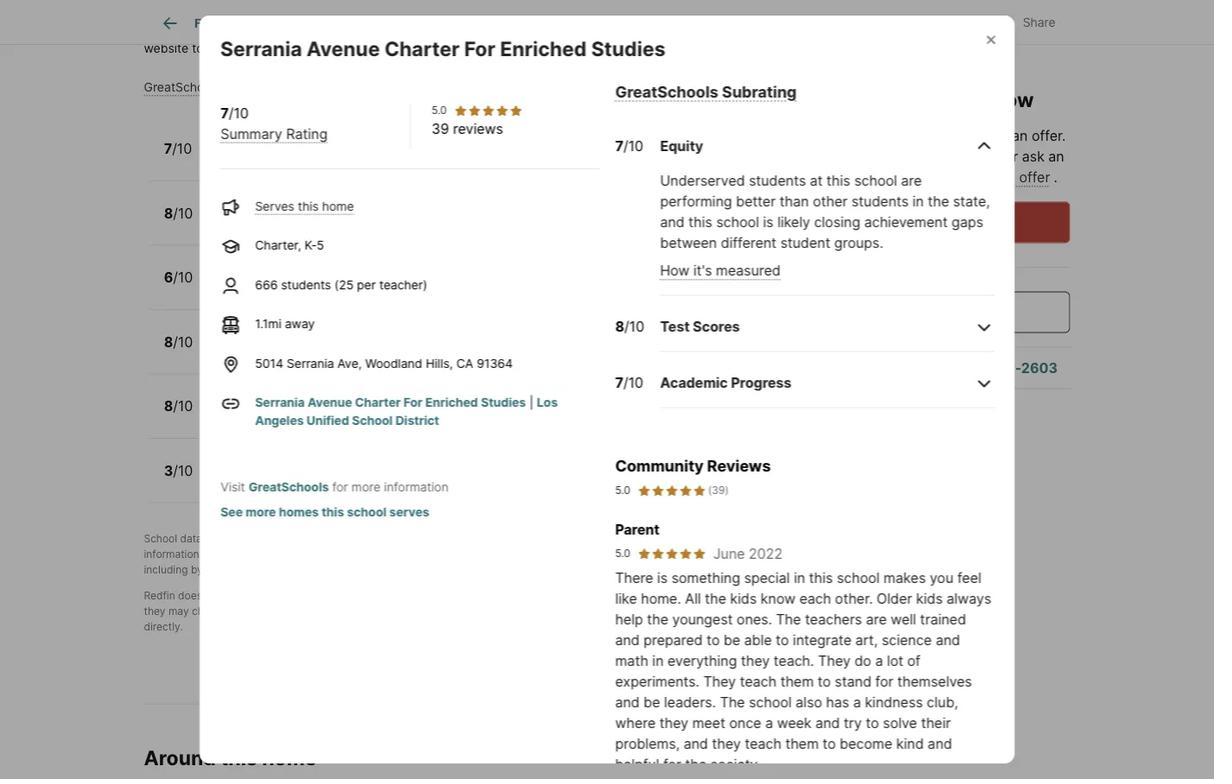 Task type: locate. For each thing, give the bounding box(es) containing it.
• down academy
[[390, 281, 397, 296]]

schools inside please check the school district website to see all schools serving this home.
[[247, 41, 291, 56]]

to up 'contact'
[[612, 590, 622, 602]]

serrania up greatschools summary rating
[[220, 36, 302, 61]]

1 public, from the top
[[212, 216, 250, 231]]

0 horizontal spatial as
[[260, 548, 271, 561]]

1 vertical spatial 5.7mi
[[388, 474, 418, 489]]

0 horizontal spatial 1.1mi
[[255, 317, 281, 331]]

for
[[464, 36, 495, 61], [382, 133, 404, 150], [364, 197, 386, 214], [403, 395, 422, 410]]

website
[[144, 41, 189, 56]]

are up art,
[[866, 611, 886, 628]]

request
[[856, 148, 905, 165]]

1 vertical spatial tour
[[923, 214, 951, 231]]

rating 5.0 out of 5 element down the use
[[637, 547, 706, 561]]

for down problems,
[[663, 756, 681, 773]]

1 vertical spatial has
[[826, 694, 849, 711]]

them
[[780, 673, 813, 690], [785, 735, 818, 752]]

1 horizontal spatial their
[[576, 548, 598, 561]]

1 vertical spatial district
[[703, 605, 737, 618]]

measured
[[716, 262, 780, 279]]

school inside independence continuation school public, 9-12 • choice school • 5.7mi
[[337, 474, 374, 489]]

this inside serrania avenue charter for enriched studies charter, k-5 • serves this home • 1.1mi
[[338, 152, 359, 167]]

5 inside serrania avenue charter for enriched studies charter, k-5 • serves this home • 1.1mi
[[274, 152, 281, 167]]

recommends
[[505, 533, 569, 545]]

12 inside independence continuation school public, 9-12 • choice school • 5.7mi
[[267, 474, 280, 489]]

/10 for public, 6-8 • serves this home • 0.7mi
[[173, 269, 193, 286]]

choice inside lake balboa college preparatory magnet k-12 public, k-12 • choice school • 5.7mi
[[292, 345, 332, 360]]

teacher)
[[379, 277, 427, 292]]

the inside please check the school district website to see all schools serving this home.
[[628, 23, 647, 38]]

they down 'leaders.'
[[659, 715, 688, 732]]

are inside underserved students at this school are performing better than other students in the state, and this school is likely closing achievement gaps between different student groups.
[[901, 172, 922, 189]]

or inside the . you can request a tour anyway or ask
[[1005, 148, 1018, 165]]

feel
[[957, 570, 981, 586]]

k- down summary rating link
[[262, 152, 274, 167]]

/10
[[228, 105, 248, 121], [623, 138, 643, 155], [172, 141, 192, 157], [173, 205, 193, 222], [173, 269, 193, 286], [624, 318, 644, 335], [173, 334, 193, 351], [623, 375, 643, 392], [173, 398, 193, 415], [173, 463, 193, 479]]

0 vertical spatial an
[[1012, 127, 1028, 144]]

redfin does not endorse or guarantee this information.
[[144, 590, 412, 602]]

0 vertical spatial anyway
[[951, 148, 1001, 165]]

0 vertical spatial 9-
[[262, 410, 275, 424]]

and down help
[[615, 632, 639, 649]]

/10 for public, 4-12 • choice school • 3.6mi
[[173, 205, 193, 222]]

3 tab from the left
[[448, 3, 579, 44]]

like
[[615, 590, 637, 607]]

5014 serrania ave, woodland hills, ca 91364
[[255, 356, 513, 371]]

1 horizontal spatial may
[[906, 62, 947, 86]]

a up state,
[[956, 169, 963, 186]]

k-
[[262, 152, 274, 167], [304, 238, 316, 253], [490, 326, 506, 343], [254, 345, 266, 360]]

serrania avenue charter for enriched studies element
[[220, 16, 686, 61]]

do
[[854, 652, 871, 669]]

0 horizontal spatial kids
[[730, 590, 756, 607]]

9- for independence
[[254, 474, 267, 489]]

1 kids from the left
[[730, 590, 756, 607]]

enriched inside "sherman oaks center for enriched studies public, 4-12 • choice school • 3.6mi"
[[389, 197, 449, 214]]

kind
[[896, 735, 923, 752]]

5.0 up the 39
[[431, 104, 446, 117]]

for
[[332, 480, 348, 495], [875, 673, 893, 690], [663, 756, 681, 773]]

(39)
[[708, 484, 728, 497]]

studies inside "sherman oaks center for enriched studies public, 4-12 • choice school • 3.6mi"
[[452, 197, 504, 214]]

and inside school service boundaries are intended to be used as a reference only; they may change and are not
[[231, 605, 249, 618]]

is inside there is something special in this school makes you feel like home. all the kids know each other. older kids always help the youngest ones. the teachers are well trained and prepared to be able to integrate art, science and math in everything they teach. they do a lot of experiments. they teach them to stand for themselves and be leaders. the school also has a kindness club, where they meet once a week and try to solve their problems, and they teach them to become kind and helpful for the society.
[[657, 570, 667, 586]]

a inside an agent about submitting a backup offer .
[[956, 169, 963, 186]]

8 left test
[[615, 318, 624, 335]]

1 vertical spatial avenue
[[272, 133, 323, 150]]

5.7mi inside lake balboa college preparatory magnet k-12 public, k-12 • choice school • 5.7mi
[[387, 345, 417, 360]]

for up kindness
[[875, 673, 893, 690]]

9- down independence
[[254, 474, 267, 489]]

charter, inside taft charter high charter, 9-12 • serves this home • 1.6mi
[[212, 410, 258, 424]]

1 vertical spatial may
[[168, 605, 189, 618]]

has up request
[[868, 127, 891, 144]]

0 horizontal spatial woodland
[[144, 23, 204, 38]]

6
[[164, 269, 173, 286]]

5 inside serrania avenue charter for enriched studies dialog
[[316, 238, 324, 253]]

2 vertical spatial 5.0
[[615, 547, 630, 560]]

themselves
[[897, 673, 972, 690]]

1 vertical spatial 9-
[[254, 474, 267, 489]]

more right the 'see'
[[245, 505, 276, 520]]

1 tab from the left
[[239, 3, 325, 44]]

in up each
[[793, 570, 805, 586]]

serves down the hills
[[288, 281, 327, 296]]

(818)
[[948, 359, 984, 376]]

see
[[207, 41, 227, 56]]

k- inside serrania avenue charter for enriched studies charter, k-5 • serves this home • 1.1mi
[[262, 152, 274, 167]]

0 vertical spatial redfin
[[471, 533, 502, 545]]

school down request
[[854, 172, 897, 189]]

be left the able
[[723, 632, 740, 649]]

see more homes this school serves link
[[220, 505, 429, 520]]

offer for an
[[1032, 127, 1062, 144]]

8 /10 left lake
[[164, 334, 193, 351]]

1 vertical spatial summary
[[220, 125, 282, 142]]

0 vertical spatial woodland
[[144, 23, 204, 38]]

1 vertical spatial 1.1mi
[[255, 317, 281, 331]]

1 horizontal spatial .
[[1062, 127, 1066, 144]]

school inside school service boundaries are intended to be used as a reference only; they may change and are not
[[415, 590, 448, 602]]

home inside serrania avenue charter for enriched studies dialog
[[322, 199, 354, 213]]

teach
[[739, 673, 776, 690], [744, 735, 781, 752]]

as
[[260, 548, 271, 561], [667, 590, 678, 602]]

makes
[[883, 570, 926, 586]]

summary rating link
[[220, 125, 327, 142]]

geography.
[[480, 23, 547, 38]]

1 horizontal spatial 1.1mi
[[408, 152, 434, 167]]

0 horizontal spatial in
[[652, 652, 663, 669]]

by
[[262, 533, 274, 545], [191, 564, 203, 576]]

choice inside "sherman oaks center for enriched studies public, 4-12 • choice school • 3.6mi"
[[294, 216, 334, 231]]

12 down independence
[[267, 474, 280, 489]]

avenue for serrania avenue charter for enriched studies |
[[307, 395, 352, 410]]

9-
[[262, 410, 275, 424], [254, 474, 267, 489]]

renters
[[629, 533, 664, 545]]

5 tab from the left
[[658, 3, 733, 44]]

in inside underserved students at this school are performing better than other students in the state, and this school is likely closing achievement gaps between different student groups.
[[912, 193, 924, 210]]

redfin down including
[[144, 590, 175, 602]]

1.1mi away
[[255, 317, 314, 331]]

studies right please in the left top of the page
[[591, 36, 665, 61]]

for right center
[[364, 197, 386, 214]]

1 horizontal spatial kids
[[916, 590, 942, 607]]

school
[[352, 414, 392, 428], [404, 455, 450, 472], [144, 533, 177, 545], [415, 590, 448, 602]]

enriched inside serrania avenue charter for enriched studies charter, k-5 • serves this home • 1.1mi
[[407, 133, 467, 150]]

students up request
[[851, 193, 908, 210]]

1 vertical spatial students
[[851, 193, 908, 210]]

tour left gaps at the top right of the page
[[923, 214, 951, 231]]

and down endorse
[[231, 605, 249, 618]]

0 horizontal spatial information
[[144, 548, 199, 561]]

avenue for serrania avenue charter for enriched studies charter, k-5 • serves this home • 1.1mi
[[272, 133, 323, 150]]

greatschools subrating link
[[615, 82, 796, 101]]

redfin inside the , a nonprofit organization. redfin recommends buyers and renters use greatschools information and ratings as a
[[471, 533, 502, 545]]

students left (25
[[281, 277, 331, 292]]

woodland
[[144, 23, 204, 38], [212, 262, 281, 279], [365, 356, 422, 371]]

0 horizontal spatial they
[[703, 673, 736, 690]]

rating 5.0 out of 5 element for june 2022
[[637, 547, 706, 561]]

home.
[[364, 41, 399, 56], [641, 590, 681, 607]]

to down information. at the bottom left
[[349, 605, 359, 618]]

0 horizontal spatial enrollment
[[244, 23, 308, 38]]

the inside first step, and conduct their own investigation to determine their desired schools or school districts, including by contacting and visiting the schools themselves.
[[320, 564, 336, 576]]

serrania avenue charter for enriched studies
[[220, 36, 665, 61]]

out
[[942, 15, 963, 30]]

woodland inside woodland hills charter academy public, 6-8 • serves this home • 0.7mi
[[212, 262, 281, 279]]

8 /10 left taft
[[164, 398, 193, 415]]

5.7mi down preparatory
[[387, 345, 417, 360]]

2 tab from the left
[[325, 3, 448, 44]]

0 horizontal spatial for
[[332, 480, 348, 495]]

district
[[395, 414, 439, 428]]

1 horizontal spatial has
[[868, 127, 891, 144]]

1 vertical spatial anyway
[[954, 214, 1005, 231]]

charter for woodland hills charter academy public, 6-8 • serves this home • 0.7mi
[[316, 262, 369, 279]]

1 horizontal spatial home.
[[641, 590, 681, 607]]

are down endorse
[[252, 605, 268, 618]]

are left intended
[[547, 590, 563, 602]]

2 horizontal spatial for
[[875, 673, 893, 690]]

1 horizontal spatial as
[[667, 590, 678, 602]]

2 horizontal spatial their
[[921, 715, 951, 732]]

2 vertical spatial woodland
[[365, 356, 422, 371]]

woodland inside serrania avenue charter for enriched studies dialog
[[365, 356, 422, 371]]

1 vertical spatial them
[[785, 735, 818, 752]]

5 down summary rating link
[[274, 152, 281, 167]]

club,
[[926, 694, 958, 711]]

an agent about submitting a backup offer .
[[800, 148, 1064, 186]]

2 vertical spatial rating 5.0 out of 5 element
[[637, 547, 706, 561]]

1 horizontal spatial or
[[681, 548, 691, 561]]

the
[[628, 23, 647, 38], [927, 193, 949, 210], [320, 564, 336, 576], [705, 590, 726, 607], [649, 605, 665, 618], [647, 611, 668, 628], [685, 756, 706, 773]]

1 vertical spatial an
[[1049, 148, 1064, 165]]

1 vertical spatial enrollment
[[506, 605, 558, 618]]

summary
[[224, 80, 278, 95], [220, 125, 282, 142]]

5014
[[255, 356, 283, 371]]

has up try
[[826, 694, 849, 711]]

anyway inside the . you can request a tour anyway or ask
[[951, 148, 1001, 165]]

or down the use
[[681, 548, 691, 561]]

0 horizontal spatial .
[[1054, 169, 1058, 186]]

0 vertical spatial may
[[906, 62, 947, 86]]

school up something
[[694, 548, 726, 561]]

4 public, from the top
[[212, 474, 250, 489]]

angeles
[[255, 414, 303, 428]]

tour inside button
[[923, 214, 951, 231]]

0 vertical spatial rating 5.0 out of 5 element
[[453, 104, 522, 118]]

1 vertical spatial offer
[[1019, 169, 1050, 186]]

for left the 39
[[382, 133, 404, 150]]

studies for serrania avenue charter for enriched studies |
[[480, 395, 526, 410]]

avenue up oaks
[[272, 133, 323, 150]]

you
[[929, 570, 953, 586]]

1 horizontal spatial schools
[[339, 564, 376, 576]]

0 horizontal spatial may
[[168, 605, 189, 618]]

offer up ask
[[1032, 127, 1062, 144]]

0 vertical spatial offer
[[1032, 127, 1062, 144]]

are inside there is something special in this school makes you feel like home. all the kids know each other. older kids always help the youngest ones. the teachers are well trained and prepared to be able to integrate art, science and math in everything they teach. they do a lot of experiments. they teach them to stand for themselves and be leaders. the school also has a kindness club, where they meet once a week and try to solve their problems, and they teach them to become kind and helpful for the society.
[[866, 611, 886, 628]]

8 for lake balboa college preparatory magnet k-12
[[164, 334, 173, 351]]

3 public, from the top
[[212, 345, 250, 360]]

teachers
[[805, 611, 862, 628]]

may inside this home may not be allowing tours right now
[[906, 62, 947, 86]]

not down redfin does not endorse or guarantee this information.
[[271, 605, 287, 618]]

their down club,
[[921, 715, 951, 732]]

8 up 6
[[164, 205, 173, 222]]

1 vertical spatial schools
[[641, 548, 678, 561]]

favorite button
[[785, 4, 884, 39]]

greatschools link
[[248, 480, 328, 495]]

enrollment inside 'guaranteed to be accurate. to verify school enrollment eligibility, contact the school district directly.'
[[506, 605, 558, 618]]

prepared
[[643, 632, 702, 649]]

woodland up 6-
[[212, 262, 281, 279]]

2022
[[748, 545, 782, 562]]

0 horizontal spatial by
[[191, 564, 203, 576]]

students for teacher)
[[281, 277, 331, 292]]

more
[[351, 480, 380, 495], [245, 505, 276, 520]]

be inside school service boundaries are intended to be used as a reference only; they may change and are not
[[625, 590, 637, 602]]

the down the know
[[776, 611, 801, 628]]

12 inside taft charter high charter, 9-12 • serves this home • 1.6mi
[[275, 410, 288, 424]]

them down week
[[785, 735, 818, 752]]

2 vertical spatial schools
[[339, 564, 376, 576]]

tour down the seller has already accepted an offer
[[921, 148, 947, 165]]

school inside "sherman oaks center for enriched studies public, 4-12 • choice school • 3.6mi"
[[337, 216, 374, 231]]

serves
[[389, 505, 429, 520]]

rating 5.0 out of 5 element for 39 reviews
[[453, 104, 522, 118]]

for inside serrania avenue charter for enriched studies charter, k-5 • serves this home • 1.1mi
[[382, 133, 404, 150]]

charter inside taft charter high charter, 9-12 • serves this home • 1.6mi
[[242, 391, 295, 407]]

not inside school service boundaries are intended to be used as a reference only; they may change and are not
[[271, 605, 287, 618]]

teach down the once
[[744, 735, 781, 752]]

and inside underserved students at this school are performing better than other students in the state, and this school is likely closing achievement gaps between different student groups.
[[660, 214, 684, 231]]

charter, down summary rating link
[[212, 152, 258, 167]]

serves up 4-
[[255, 199, 294, 213]]

to up teach.
[[775, 632, 789, 649]]

reviews
[[707, 457, 770, 476]]

2 public, from the top
[[212, 281, 250, 296]]

serrania avenue charter for enriched studies dialog
[[199, 16, 1015, 779]]

hills's
[[207, 23, 242, 38]]

them down teach.
[[780, 673, 813, 690]]

offer inside an agent about submitting a backup offer .
[[1019, 169, 1050, 186]]

to inside please check the school district website to see all schools serving this home.
[[192, 41, 204, 56]]

0 vertical spatial 5.0
[[431, 104, 446, 117]]

1 horizontal spatial more
[[351, 480, 380, 495]]

academic progress
[[660, 375, 791, 392]]

is inside underserved students at this school are performing better than other students in the state, and this school is likely closing achievement gaps between different student groups.
[[763, 214, 773, 231]]

guarantee
[[280, 590, 330, 602]]

12 up charter, k-5
[[267, 216, 280, 231]]

2 vertical spatial avenue
[[307, 395, 352, 410]]

0 vertical spatial 5
[[274, 152, 281, 167]]

1 vertical spatial rating
[[286, 125, 327, 142]]

rating 5.0 out of 5 element down community
[[637, 483, 706, 499]]

information up serves
[[384, 480, 448, 495]]

1 vertical spatial rating 5.0 out of 5 element
[[637, 483, 706, 499]]

8 for taft charter high
[[164, 398, 173, 415]]

0 vertical spatial 1.1mi
[[408, 152, 434, 167]]

solely
[[424, 23, 459, 38]]

rating 5.0 out of 5 element up reviews
[[453, 104, 522, 118]]

rating 5.0 out of 5 element
[[453, 104, 522, 118], [637, 483, 706, 499], [637, 547, 706, 561]]

to left see
[[192, 41, 204, 56]]

be down experiments.
[[643, 694, 660, 711]]

change
[[192, 605, 228, 618]]

used
[[640, 590, 664, 602]]

charter, inside serrania avenue charter for enriched studies charter, k-5 • serves this home • 1.1mi
[[212, 152, 258, 167]]

0 horizontal spatial or
[[267, 590, 277, 602]]

not left based
[[363, 23, 382, 38]]

a inside the . you can request a tour anyway or ask
[[909, 148, 917, 165]]

district
[[691, 23, 731, 38], [703, 605, 737, 618]]

or right endorse
[[267, 590, 277, 602]]

charter, down taft
[[212, 410, 258, 424]]

to inside 'guaranteed to be accurate. to verify school enrollment eligibility, contact the school district directly.'
[[349, 605, 359, 618]]

greatschools summary rating link
[[144, 80, 318, 95]]

school service boundaries are intended to be used as a reference only; they may change and are not
[[144, 590, 763, 618]]

0 horizontal spatial home.
[[364, 41, 399, 56]]

serving
[[294, 41, 336, 56]]

8 inside serrania avenue charter for enriched studies dialog
[[615, 318, 624, 335]]

charter for serrania avenue charter for enriched studies
[[384, 36, 459, 61]]

0 vertical spatial more
[[351, 480, 380, 495]]

or inside first step, and conduct their own investigation to determine their desired schools or school districts, including by contacting and visiting the schools themselves.
[[681, 548, 691, 561]]

0 vertical spatial they
[[818, 652, 850, 669]]

serrania inside serrania avenue charter for enriched studies charter, k-5 • serves this home • 1.1mi
[[212, 133, 269, 150]]

unified
[[306, 414, 349, 428]]

charter, k-5
[[255, 238, 324, 253]]

school down continuation
[[337, 474, 374, 489]]

public, down the 'sherman'
[[212, 216, 250, 231]]

and up redfin does not endorse or guarantee this information.
[[261, 564, 279, 576]]

this inside please check the school district website to see all schools serving this home.
[[340, 41, 360, 56]]

school inside please check the school district website to see all schools serving this home.
[[650, 23, 688, 38]]

test
[[660, 318, 689, 335]]

2 horizontal spatial woodland
[[365, 356, 422, 371]]

to right try
[[865, 715, 879, 732]]

for up see more homes this school serves
[[332, 480, 348, 495]]

summary down all
[[224, 80, 278, 95]]

serves inside taft charter high charter, 9-12 • serves this home • 1.6mi
[[302, 410, 341, 424]]

serrania for serrania avenue charter for enriched studies charter, k-5 • serves this home • 1.1mi
[[212, 133, 269, 150]]

offer for backup
[[1019, 169, 1050, 186]]

is up the 'used'
[[657, 570, 667, 586]]

tab
[[239, 3, 325, 44], [325, 3, 448, 44], [448, 3, 579, 44], [579, 3, 658, 44], [658, 3, 733, 44]]

0 vertical spatial charter,
[[212, 152, 258, 167]]

to down youngest
[[706, 632, 719, 649]]

5.7mi up serves
[[388, 474, 418, 489]]

public, inside lake balboa college preparatory magnet k-12 public, k-12 • choice school • 5.7mi
[[212, 345, 250, 360]]

1 vertical spatial charter,
[[255, 238, 301, 253]]

. inside the . you can request a tour anyway or ask
[[1062, 127, 1066, 144]]

each
[[799, 590, 831, 607]]

as right ratings
[[260, 548, 271, 561]]

2 horizontal spatial or
[[1005, 148, 1018, 165]]

2 horizontal spatial in
[[912, 193, 924, 210]]

2 vertical spatial the
[[720, 694, 745, 711]]

public, inside woodland hills charter academy public, 6-8 • serves this home • 0.7mi
[[212, 281, 250, 296]]

5.0 up there
[[615, 547, 630, 560]]

0 vertical spatial information
[[384, 480, 448, 495]]

0 horizontal spatial has
[[826, 694, 849, 711]]

k- inside serrania avenue charter for enriched studies dialog
[[304, 238, 316, 253]]

information inside the , a nonprofit organization. redfin recommends buyers and renters use greatschools information and ratings as a
[[144, 548, 199, 561]]

than
[[779, 193, 809, 210]]

at
[[810, 172, 822, 189]]

enriched for serrania avenue charter for enriched studies charter, k-5 • serves this home • 1.1mi
[[407, 133, 467, 150]]

2 vertical spatial charter,
[[212, 410, 258, 424]]

/10 for charter, k-5 • serves this home • 1.1mi
[[172, 141, 192, 157]]

home. inside there is something special in this school makes you feel like home. all the kids know each other. older kids always help the youngest ones. the teachers are well trained and prepared to be able to integrate art, science and math in everything they teach. they do a lot of experiments. they teach them to stand for themselves and be leaders. the school also has a kindness club, where they meet once a week and try to solve their problems, and they teach them to become kind and helpful for the society.
[[641, 590, 681, 607]]

9- inside independence continuation school public, 9-12 • choice school • 5.7mi
[[254, 474, 267, 489]]

0 vertical spatial in
[[912, 193, 924, 210]]

are down request
[[901, 172, 922, 189]]

/10 inside 7 /10 summary rating
[[228, 105, 248, 121]]

for for serrania avenue charter for enriched studies
[[464, 36, 495, 61]]

1 horizontal spatial information
[[384, 480, 448, 495]]

please
[[549, 23, 587, 38]]

1 vertical spatial 5.0
[[615, 484, 630, 497]]

first step, and conduct their own investigation to determine their desired schools or school districts, including by contacting and visiting the schools themselves.
[[144, 548, 772, 576]]

avenue inside serrania avenue charter for enriched studies charter, k-5 • serves this home • 1.1mi
[[272, 133, 323, 150]]

they
[[144, 605, 166, 618], [741, 652, 769, 669], [659, 715, 688, 732], [712, 735, 741, 752]]

8 /10 left test
[[615, 318, 644, 335]]

policy
[[311, 23, 347, 38]]

serrania up "angeles" at bottom left
[[255, 395, 304, 410]]

4 tab from the left
[[579, 3, 658, 44]]

0 vertical spatial the
[[800, 127, 825, 144]]

0 vertical spatial .
[[1062, 127, 1066, 144]]

and down trained
[[935, 632, 960, 649]]

1 vertical spatial as
[[667, 590, 678, 602]]

5.7mi inside independence continuation school public, 9-12 • choice school • 5.7mi
[[388, 474, 418, 489]]

provided
[[216, 533, 259, 545]]

academy
[[372, 262, 436, 279]]

the
[[800, 127, 825, 144], [776, 611, 801, 628], [720, 694, 745, 711]]

schools down conduct on the left of the page
[[339, 564, 376, 576]]

9- for taft
[[262, 410, 275, 424]]

0 horizontal spatial schools
[[247, 41, 291, 56]]

serrania avenue charter for enriched studies charter, k-5 • serves this home • 1.1mi
[[212, 133, 522, 167]]

enrollment down boundaries
[[506, 605, 558, 618]]

1 vertical spatial information
[[144, 548, 199, 561]]

666
[[255, 277, 277, 292]]

charter for serrania avenue charter for enriched studies charter, k-5 • serves this home • 1.1mi
[[326, 133, 379, 150]]

serves down "high"
[[302, 410, 341, 424]]

0 vertical spatial or
[[1005, 148, 1018, 165]]

5.0 for 39 reviews
[[431, 104, 446, 117]]

1 vertical spatial 5
[[316, 238, 324, 253]]

may down does
[[168, 605, 189, 618]]

math
[[615, 652, 648, 669]]

public, inside "sherman oaks center for enriched studies public, 4-12 • choice school • 3.6mi"
[[212, 216, 250, 231]]

redfin up investigation
[[471, 533, 502, 545]]

0 vertical spatial has
[[868, 127, 891, 144]]

school right check
[[650, 23, 688, 38]]

students for school
[[748, 172, 806, 189]]

district down reference
[[703, 605, 737, 618]]

is down better
[[763, 214, 773, 231]]

.
[[1062, 127, 1066, 144], [1054, 169, 1058, 186]]

academic progress button
[[660, 359, 994, 408]]

the inside underserved students at this school are performing better than other students in the state, and this school is likely closing achievement gaps between different student groups.
[[927, 193, 949, 210]]

1 horizontal spatial 5
[[316, 238, 324, 253]]

rating
[[282, 80, 318, 95], [286, 125, 327, 142]]

public, left 6-
[[212, 281, 250, 296]]

school down district
[[404, 455, 450, 472]]

charter inside serrania avenue charter for enriched studies charter, k-5 • serves this home • 1.1mi
[[326, 133, 379, 150]]

an up ask
[[1012, 127, 1028, 144]]

0 vertical spatial by
[[262, 533, 274, 545]]

charter inside woodland hills charter academy public, 6-8 • serves this home • 0.7mi
[[316, 262, 369, 279]]

buyers
[[572, 533, 605, 545]]

greatschools inside the , a nonprofit organization. redfin recommends buyers and renters use greatschools information and ratings as a
[[687, 533, 753, 545]]

5.0 for june 2022
[[615, 547, 630, 560]]

for inside "sherman oaks center for enriched studies public, 4-12 • choice school • 3.6mi"
[[364, 197, 386, 214]]

ask
[[1022, 148, 1045, 165]]

a down something
[[681, 590, 687, 602]]

• down independence
[[283, 474, 290, 489]]

666 students (25 per teacher)
[[255, 277, 427, 292]]

7 /10 left equity
[[615, 138, 643, 155]]

studies inside serrania avenue charter for enriched studies charter, k-5 • serves this home • 1.1mi
[[470, 133, 522, 150]]



Task type: describe. For each thing, give the bounding box(es) containing it.
special
[[744, 570, 790, 586]]

anyway inside button
[[954, 214, 1005, 231]]

does
[[178, 590, 202, 602]]

equity button
[[660, 122, 994, 171]]

home inside taft charter high charter, 9-12 • serves this home • 1.6mi
[[369, 410, 400, 424]]

be inside 'guaranteed to be accurate. to verify school enrollment eligibility, contact the school district directly.'
[[362, 605, 374, 618]]

older
[[876, 590, 912, 607]]

how it's measured link
[[660, 262, 780, 279]]

other
[[812, 193, 847, 210]]

visit greatschools for more information
[[220, 480, 448, 495]]

different
[[720, 235, 776, 252]]

something
[[671, 570, 740, 586]]

serves this home
[[255, 199, 354, 213]]

see more homes this school serves
[[220, 505, 429, 520]]

where
[[615, 715, 655, 732]]

and right kind
[[927, 735, 952, 752]]

serves inside woodland hills charter academy public, 6-8 • serves this home • 0.7mi
[[288, 281, 327, 296]]

guaranteed
[[290, 605, 346, 618]]

solve
[[883, 715, 917, 732]]

home. inside please check the school district website to see all schools serving this home.
[[364, 41, 399, 56]]

see
[[220, 505, 242, 520]]

los angeles unified school district
[[255, 395, 557, 428]]

they up society.
[[712, 735, 741, 752]]

serrania avenue charter for enriched studies link
[[255, 395, 526, 410]]

school up the different
[[716, 214, 759, 231]]

art,
[[855, 632, 877, 649]]

magnet
[[435, 326, 487, 343]]

feed
[[194, 16, 223, 30]]

helpful
[[615, 756, 659, 773]]

has inside there is something special in this school makes you feel like home. all the kids know each other. older kids always help the youngest ones. the teachers are well trained and prepared to be able to integrate art, science and math in everything they teach. they do a lot of experiments. they teach them to stand for themselves and be leaders. the school also has a kindness club, where they meet once a week and try to solve their problems, and they teach them to become kind and helpful for the society.
[[826, 694, 849, 711]]

district inside 'guaranteed to be accurate. to verify school enrollment eligibility, contact the school district directly.'
[[703, 605, 737, 618]]

serrania down 'college'
[[286, 356, 334, 371]]

serrania for serrania avenue charter for enriched studies
[[220, 36, 302, 61]]

not up the change
[[205, 590, 221, 602]]

share button
[[984, 4, 1070, 39]]

1 horizontal spatial for
[[663, 756, 681, 773]]

3.6mi
[[388, 216, 419, 231]]

as inside school service boundaries are intended to be used as a reference only; they may change and are not
[[667, 590, 678, 602]]

/10 for public, 9-12 • choice school • 5.7mi
[[173, 463, 193, 479]]

home inside woodland hills charter academy public, 6-8 • serves this home • 0.7mi
[[355, 281, 387, 296]]

student
[[780, 235, 830, 252]]

a inside school service boundaries are intended to be used as a reference only; they may change and are not
[[681, 590, 687, 602]]

for for sherman oaks center for enriched studies public, 4-12 • choice school • 3.6mi
[[364, 197, 386, 214]]

7 /10 left academic
[[615, 375, 643, 392]]

a left the lot
[[875, 652, 883, 669]]

, a nonprofit organization. redfin recommends buyers and renters use greatschools information and ratings as a
[[144, 533, 753, 561]]

0 vertical spatial rating
[[282, 80, 318, 95]]

enriched for serrania avenue charter for enriched studies
[[500, 36, 586, 61]]

/10 for charter, 9-12 • serves this home • 1.6mi
[[173, 398, 193, 415]]

reviews
[[453, 120, 503, 137]]

to inside first step, and conduct their own investigation to determine their desired schools or school districts, including by contacting and visiting the schools themselves.
[[511, 548, 521, 561]]

oaks
[[276, 197, 311, 214]]

ones.
[[736, 611, 772, 628]]

this inside woodland hills charter academy public, 6-8 • serves this home • 0.7mi
[[331, 281, 352, 296]]

they inside school service boundaries are intended to be used as a reference only; they may change and are not
[[144, 605, 166, 618]]

• down summary rating link
[[285, 152, 292, 167]]

woodland for hills's
[[144, 23, 204, 38]]

there is something special in this school makes you feel like home. all the kids know each other. older kids always help the youngest ones. the teachers are well trained and prepared to be able to integrate art, science and math in everything they teach. they do a lot of experiments. they teach them to stand for themselves and be leaders. the school also has a kindness club, where they meet once a week and try to solve their problems, and they teach them to become kind and helpful for the society.
[[615, 570, 991, 773]]

week
[[777, 715, 811, 732]]

not inside this home may not be allowing tours right now
[[951, 62, 984, 86]]

continuation
[[313, 455, 401, 472]]

8 /10 for lake balboa college preparatory magnet k-12
[[164, 334, 193, 351]]

be inside this home may not be allowing tours right now
[[988, 62, 1013, 86]]

7 /10 for underserved students at this school are performing better than other students in the state, and this school is likely closing achievement gaps between different student groups.
[[615, 138, 643, 155]]

home inside this home may not be allowing tours right now
[[847, 62, 901, 86]]

8 inside woodland hills charter academy public, 6-8 • serves this home • 0.7mi
[[267, 281, 274, 296]]

can
[[828, 148, 852, 165]]

lot
[[887, 652, 903, 669]]

1.1mi inside serrania avenue charter for enriched studies dialog
[[255, 317, 281, 331]]

this home may not be allowing tours right now
[[800, 62, 1034, 111]]

per
[[357, 277, 375, 292]]

0 horizontal spatial their
[[397, 548, 419, 561]]

• down preparatory
[[377, 345, 383, 360]]

for for serrania avenue charter for enriched studies |
[[403, 395, 422, 410]]

to inside school service boundaries are intended to be used as a reference only; they may change and are not
[[612, 590, 622, 602]]

and left try
[[815, 715, 840, 732]]

7 inside 7 /10 summary rating
[[220, 105, 228, 121]]

school left data
[[144, 533, 177, 545]]

serves inside serrania avenue charter for enriched studies dialog
[[255, 199, 294, 213]]

1 vertical spatial the
[[776, 611, 801, 628]]

between
[[660, 235, 717, 252]]

likely
[[777, 214, 810, 231]]

visit
[[220, 480, 245, 495]]

/10 for underserved students at this school are performing better than other students in the state, and this school is likely closing achievement gaps between different student groups.
[[623, 138, 643, 155]]

choice inside independence continuation school public, 9-12 • choice school • 5.7mi
[[293, 474, 333, 489]]

. inside an agent about submitting a backup offer .
[[1054, 169, 1058, 186]]

1 vertical spatial they
[[703, 673, 736, 690]]

gaps
[[951, 214, 983, 231]]

endorse
[[224, 590, 264, 602]]

seller
[[829, 127, 864, 144]]

• right 666 on the top of the page
[[278, 281, 285, 296]]

8 for sherman oaks center for enriched studies
[[164, 205, 173, 222]]

greatschools subrating
[[615, 82, 796, 101]]

12 inside "sherman oaks center for enriched studies public, 4-12 • choice school • 3.6mi"
[[267, 216, 280, 231]]

charter for serrania avenue charter for enriched studies |
[[355, 395, 400, 410]]

studies for sherman oaks center for enriched studies public, 4-12 • choice school • 3.6mi
[[452, 197, 504, 214]]

1 vertical spatial teach
[[744, 735, 781, 752]]

school data is provided by greatschools
[[144, 533, 343, 545]]

school inside independence continuation school public, 9-12 • choice school • 5.7mi
[[404, 455, 450, 472]]

directly.
[[144, 621, 183, 633]]

as inside the , a nonprofit organization. redfin recommends buyers and renters use greatschools information and ratings as a
[[260, 548, 271, 561]]

0 horizontal spatial an
[[1012, 127, 1028, 144]]

request tour anyway
[[865, 214, 1005, 231]]

is right the policy
[[350, 23, 360, 38]]

for for serrania avenue charter for enriched studies charter, k-5 • serves this home • 1.1mi
[[382, 133, 404, 150]]

7 /10 for charter, k-5 • serves this home • 1.1mi
[[164, 141, 192, 157]]

organization.
[[405, 533, 468, 545]]

the inside 'guaranteed to be accurate. to verify school enrollment eligibility, contact the school district directly.'
[[649, 605, 665, 618]]

1 vertical spatial in
[[793, 570, 805, 586]]

this inside there is something special in this school makes you feel like home. all the kids know each other. older kids always help the youngest ones. the teachers are well trained and prepared to be able to integrate art, science and math in everything they teach. they do a lot of experiments. they teach them to stand for themselves and be leaders. the school also has a kindness club, where they meet once a week and try to solve their problems, and they teach them to become kind and helpful for the society.
[[809, 570, 833, 586]]

school inside first step, and conduct their own investigation to determine their desired schools or school districts, including by contacting and visiting the schools themselves.
[[694, 548, 726, 561]]

6-
[[254, 281, 267, 296]]

greatschools up the homes
[[248, 480, 328, 495]]

taft
[[212, 391, 239, 407]]

8 /10 for sherman oaks center for enriched studies
[[164, 205, 193, 222]]

a right the once
[[765, 715, 773, 732]]

information inside serrania avenue charter for enriched studies dialog
[[384, 480, 448, 495]]

2 vertical spatial or
[[267, 590, 277, 602]]

1 vertical spatial more
[[245, 505, 276, 520]]

1 horizontal spatial by
[[262, 533, 274, 545]]

greatschools up the step,
[[277, 533, 343, 545]]

• down oaks
[[283, 216, 290, 231]]

0 vertical spatial them
[[780, 673, 813, 690]]

studies for serrania avenue charter for enriched studies charter, k-5 • serves this home • 1.1mi
[[470, 133, 522, 150]]

8 /10 for taft charter high
[[164, 398, 193, 415]]

/10 for public, k-12 • choice school • 5.7mi
[[173, 334, 193, 351]]

a right ,
[[348, 533, 354, 545]]

hills
[[284, 262, 313, 279]]

there
[[615, 570, 653, 586]]

a down stand
[[853, 694, 861, 711]]

serves this home link
[[255, 199, 354, 213]]

school up nonprofit
[[347, 505, 386, 520]]

may inside school service boundaries are intended to be used as a reference only; they may change and are not
[[168, 605, 189, 618]]

center
[[314, 197, 361, 214]]

greatschools up equity
[[615, 82, 718, 101]]

district inside please check the school district website to see all schools serving this home.
[[691, 23, 731, 38]]

of
[[907, 652, 920, 669]]

meet
[[692, 715, 725, 732]]

always
[[946, 590, 991, 607]]

sherman oaks center for enriched studies public, 4-12 • choice school • 3.6mi
[[212, 197, 504, 231]]

39
[[431, 120, 449, 137]]

school up the other.
[[836, 570, 879, 586]]

woodland hills's enrollment policy is not based solely on geography.
[[144, 23, 549, 38]]

2 kids from the left
[[916, 590, 942, 607]]

leaders.
[[664, 694, 716, 711]]

and up where
[[615, 694, 639, 711]]

• down balboa on the left of page
[[282, 345, 289, 360]]

and up desired
[[608, 533, 626, 545]]

. you can request a tour anyway or ask
[[800, 127, 1066, 165]]

taft charter high charter, 9-12 • serves this home • 1.6mi
[[212, 391, 443, 424]]

trained
[[920, 611, 966, 628]]

know
[[760, 590, 795, 607]]

1.1mi inside serrania avenue charter for enriched studies charter, k-5 • serves this home • 1.1mi
[[408, 152, 434, 167]]

equity
[[660, 138, 703, 155]]

to up the also
[[817, 673, 831, 690]]

serves inside serrania avenue charter for enriched studies charter, k-5 • serves this home • 1.1mi
[[295, 152, 334, 167]]

school up prepared
[[668, 605, 701, 618]]

serrania for serrania avenue charter for enriched studies |
[[255, 395, 304, 410]]

enriched for serrania avenue charter for enriched studies |
[[425, 395, 478, 410]]

try
[[843, 715, 862, 732]]

(818) 646-2603 link
[[948, 359, 1058, 376]]

a left first
[[274, 548, 280, 561]]

sherman
[[212, 197, 273, 214]]

(818) 646-2603
[[948, 359, 1058, 376]]

charter, inside serrania avenue charter for enriched studies dialog
[[255, 238, 301, 253]]

0 vertical spatial summary
[[224, 80, 278, 95]]

subrating
[[722, 82, 796, 101]]

state,
[[953, 193, 990, 210]]

2 horizontal spatial schools
[[641, 548, 678, 561]]

college
[[297, 326, 348, 343]]

become
[[839, 735, 892, 752]]

and down ,
[[333, 548, 351, 561]]

• up 3.6mi
[[397, 152, 404, 167]]

• left 3.6mi
[[378, 216, 385, 231]]

studies for serrania avenue charter for enriched studies
[[591, 36, 665, 61]]

reference
[[690, 590, 737, 602]]

8 /10 inside serrania avenue charter for enriched studies dialog
[[615, 318, 644, 335]]

balboa
[[247, 326, 294, 343]]

enriched for sherman oaks center for enriched studies public, 4-12 • choice school • 3.6mi
[[389, 197, 449, 214]]

rating inside 7 /10 summary rating
[[286, 125, 327, 142]]

school inside lake balboa college preparatory magnet k-12 public, k-12 • choice school • 5.7mi
[[336, 345, 373, 360]]

k- down balboa on the left of page
[[254, 345, 266, 360]]

tour inside the . you can request a tour anyway or ask
[[921, 148, 947, 165]]

to left become
[[822, 735, 836, 752]]

this inside taft charter high charter, 9-12 • serves this home • 1.6mi
[[344, 410, 365, 424]]

by inside first step, and conduct their own investigation to determine their desired schools or school districts, including by contacting and visiting the schools themselves.
[[191, 564, 203, 576]]

,
[[343, 533, 345, 545]]

• down continuation
[[378, 474, 384, 489]]

greatschools down website
[[144, 80, 221, 95]]

step,
[[305, 548, 330, 561]]

and up contacting
[[202, 548, 221, 561]]

backup
[[967, 169, 1015, 186]]

their inside there is something special in this school makes you feel like home. all the kids know each other. older kids always help the youngest ones. the teachers are well trained and prepared to be able to integrate art, science and math in everything they teach. they do a lot of experiments. they teach them to stand for themselves and be leaders. the school also has a kindness club, where they meet once a week and try to solve their problems, and they teach them to become kind and helpful for the society.
[[921, 715, 951, 732]]

woodland for hills
[[212, 262, 281, 279]]

school down service
[[471, 605, 503, 618]]

academic
[[660, 375, 727, 392]]

well
[[890, 611, 916, 628]]

feed tab list
[[144, 0, 747, 44]]

• down "high"
[[291, 410, 298, 424]]

other.
[[835, 590, 872, 607]]

and down meet
[[683, 735, 708, 752]]

0 vertical spatial for
[[332, 480, 348, 495]]

an inside an agent about submitting a backup offer .
[[1049, 148, 1064, 165]]

around
[[144, 747, 216, 771]]

eligibility,
[[561, 605, 606, 618]]

closing
[[814, 214, 860, 231]]

they down the able
[[741, 652, 769, 669]]

0 vertical spatial teach
[[739, 673, 776, 690]]

school up week
[[749, 694, 791, 711]]

public, inside independence continuation school public, 9-12 • choice school • 5.7mi
[[212, 474, 250, 489]]

1 horizontal spatial they
[[818, 652, 850, 669]]

school inside los angeles unified school district
[[352, 414, 392, 428]]

1 vertical spatial redfin
[[144, 590, 175, 602]]

is right data
[[205, 533, 213, 545]]

2 vertical spatial in
[[652, 652, 663, 669]]

2 horizontal spatial students
[[851, 193, 908, 210]]

• left 1.6mi
[[404, 410, 411, 424]]

12 down balboa on the left of page
[[266, 345, 279, 360]]

youngest
[[672, 611, 732, 628]]

summary inside 7 /10 summary rating
[[220, 125, 282, 142]]

k- up 91364
[[490, 326, 506, 343]]

test scores button
[[660, 303, 994, 352]]

avenue for serrania avenue charter for enriched studies
[[306, 36, 379, 61]]

12 up 91364
[[506, 326, 521, 343]]



Task type: vqa. For each thing, say whether or not it's contained in the screenshot.
9:00 inside the Gables Central Park (512) 900-5687 Open today: 9:00 AM-6:00 PM
no



